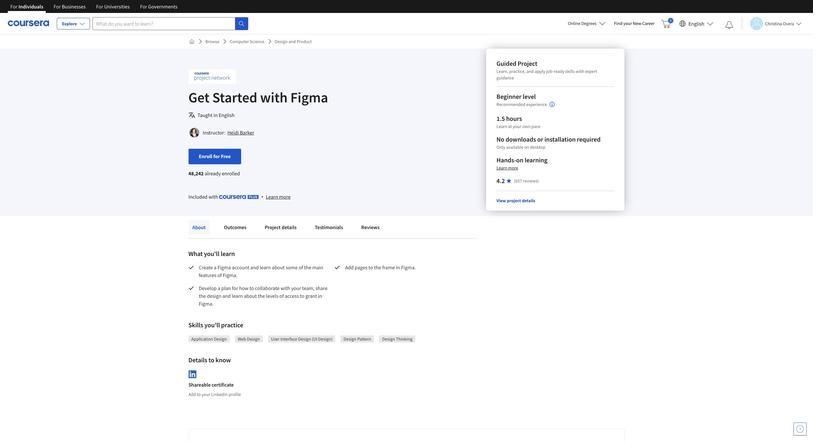 Task type: describe. For each thing, give the bounding box(es) containing it.
interface
[[281, 337, 297, 343]]

• learn more
[[261, 193, 291, 201]]

available
[[506, 144, 523, 150]]

shopping cart: 1 item image
[[661, 18, 674, 28]]

to down shareable
[[197, 392, 201, 398]]

team,
[[302, 285, 315, 292]]

started
[[212, 89, 257, 106]]

figma inside create a figma account and learn about some of the main features of figma.
[[218, 265, 231, 271]]

expert
[[585, 69, 597, 74]]

heidi barker link
[[227, 130, 254, 136]]

learning
[[525, 156, 548, 164]]

web design
[[238, 337, 260, 343]]

the down 'collaborate'
[[258, 293, 265, 300]]

1 horizontal spatial details
[[522, 198, 535, 204]]

degrees
[[581, 20, 597, 26]]

get
[[188, 89, 210, 106]]

and inside guided project learn, practice, and apply job-ready skills with expert guidance
[[527, 69, 534, 74]]

design right web
[[247, 337, 260, 343]]

learn inside create a figma account and learn about some of the main features of figma.
[[260, 265, 271, 271]]

on inside no downloads or installation required only available on desktop
[[524, 144, 529, 150]]

explore button
[[57, 18, 90, 30]]

2 horizontal spatial in
[[396, 265, 400, 271]]

enroll for free button
[[188, 149, 241, 165]]

learn inside 'hands-on learning learn more'
[[497, 165, 507, 171]]

plan
[[221, 285, 231, 292]]

enroll for free
[[199, 153, 231, 160]]

christina overa button
[[742, 17, 801, 30]]

or
[[537, 135, 543, 143]]

already
[[205, 170, 221, 177]]

hours
[[506, 115, 522, 123]]

you'll for skills
[[204, 321, 220, 330]]

design inside "link"
[[275, 39, 288, 44]]

ready
[[554, 69, 565, 74]]

reviews
[[361, 224, 380, 231]]

and inside design and product "link"
[[289, 39, 296, 44]]

to left know
[[209, 356, 214, 365]]

and inside create a figma account and learn about some of the main features of figma.
[[250, 265, 259, 271]]

overa
[[783, 21, 794, 26]]

how
[[239, 285, 249, 292]]

1.5
[[497, 115, 505, 123]]

1 vertical spatial english
[[219, 112, 235, 118]]

for for individuals
[[10, 3, 18, 10]]

on inside 'hands-on learning learn more'
[[516, 156, 524, 164]]

skills
[[188, 321, 203, 330]]

to left grant
[[300, 293, 305, 300]]

for universities
[[96, 3, 130, 10]]

about link
[[188, 220, 210, 235]]

your down shareable certificate
[[202, 392, 210, 398]]

design pattern
[[344, 337, 371, 343]]

experience
[[526, 102, 547, 108]]

find your new career
[[614, 20, 655, 26]]

beginner level
[[497, 93, 536, 101]]

develop
[[199, 285, 217, 292]]

to right pages in the bottom of the page
[[369, 265, 373, 271]]

browse link
[[203, 36, 222, 47]]

instructor:
[[203, 130, 225, 136]]

thinking
[[396, 337, 413, 343]]

for inside develop a plan for how to collaborate with your team, share the design and learn about the levels of access to grant in figma.
[[232, 285, 238, 292]]

about inside develop a plan for how to collaborate with your team, share the design and learn about the levels of access to grant in figma.
[[244, 293, 257, 300]]

for businesses
[[54, 3, 86, 10]]

levels
[[266, 293, 279, 300]]

english button
[[677, 13, 716, 34]]

some
[[286, 265, 298, 271]]

guided
[[497, 59, 516, 68]]

0 horizontal spatial of
[[217, 272, 222, 279]]

browse
[[205, 39, 219, 44]]

pages
[[355, 265, 368, 271]]

for governments
[[140, 3, 177, 10]]

your inside develop a plan for how to collaborate with your team, share the design and learn about the levels of access to grant in figma.
[[291, 285, 301, 292]]

4.2
[[497, 177, 505, 185]]

user
[[271, 337, 280, 343]]

project details
[[265, 224, 297, 231]]

online
[[568, 20, 581, 26]]

project details link
[[261, 220, 301, 235]]

guided project learn, practice, and apply job-ready skills with expert guidance
[[497, 59, 597, 81]]

application design
[[191, 337, 227, 343]]

outcomes link
[[220, 220, 250, 235]]

heidi barker image
[[189, 128, 199, 138]]

included
[[188, 194, 208, 200]]

add pages to the frame in figma.
[[345, 265, 416, 271]]

help center image
[[796, 426, 804, 434]]

for for universities
[[96, 3, 103, 10]]

skills you'll practice
[[188, 321, 243, 330]]

own
[[522, 124, 531, 130]]

view
[[497, 198, 506, 204]]

0 horizontal spatial in
[[214, 112, 218, 118]]

find
[[614, 20, 623, 26]]

included with
[[188, 194, 219, 200]]

instructor: heidi barker
[[203, 130, 254, 136]]

account
[[232, 265, 249, 271]]

add for add to your linkedin profile
[[188, 392, 196, 398]]

project inside project details link
[[265, 224, 281, 231]]

design thinking
[[382, 337, 413, 343]]

learn,
[[497, 69, 508, 74]]

with inside guided project learn, practice, and apply job-ready skills with expert guidance
[[576, 69, 584, 74]]

taught
[[198, 112, 213, 118]]

find your new career link
[[611, 19, 658, 28]]

2 horizontal spatial figma.
[[401, 265, 416, 271]]

48,242
[[188, 170, 204, 177]]

0 vertical spatial learn
[[221, 250, 235, 258]]

no downloads or installation required only available on desktop
[[497, 135, 601, 150]]

level
[[523, 93, 536, 101]]

(657
[[514, 178, 522, 184]]



Task type: vqa. For each thing, say whether or not it's contained in the screenshot.
Flexible Schedule Learn At Your Own Pace
no



Task type: locate. For each thing, give the bounding box(es) containing it.
you'll up "application design"
[[204, 321, 220, 330]]

testimonials link
[[311, 220, 347, 235]]

figma. right frame
[[401, 265, 416, 271]]

no
[[497, 135, 504, 143]]

for individuals
[[10, 3, 43, 10]]

0 horizontal spatial project
[[265, 224, 281, 231]]

shareable
[[188, 382, 211, 389]]

practice
[[221, 321, 243, 330]]

job-
[[546, 69, 554, 74]]

about
[[272, 265, 285, 271], [244, 293, 257, 300]]

your
[[624, 20, 632, 26], [513, 124, 522, 130], [291, 285, 301, 292], [202, 392, 210, 398]]

collaborate
[[255, 285, 280, 292]]

1 for from the left
[[10, 3, 18, 10]]

learn more link for learn
[[266, 193, 291, 201]]

universities
[[104, 3, 130, 10]]

pace
[[532, 124, 541, 130]]

grant
[[306, 293, 317, 300]]

about down how
[[244, 293, 257, 300]]

and inside develop a plan for how to collaborate with your team, share the design and learn about the levels of access to grant in figma.
[[222, 293, 231, 300]]

2 vertical spatial in
[[318, 293, 322, 300]]

english
[[689, 20, 704, 27], [219, 112, 235, 118]]

design)
[[318, 337, 333, 343]]

0 vertical spatial project
[[518, 59, 537, 68]]

installation
[[545, 135, 576, 143]]

computer
[[230, 39, 249, 44]]

learn inside "• learn more"
[[266, 194, 278, 200]]

banner navigation
[[5, 0, 183, 13]]

design left pattern
[[344, 337, 356, 343]]

beginner
[[497, 93, 522, 101]]

enrolled
[[222, 170, 240, 177]]

0 horizontal spatial about
[[244, 293, 257, 300]]

develop a plan for how to collaborate with your team, share the design and learn about the levels of access to grant in figma.
[[199, 285, 329, 307]]

on down available
[[516, 156, 524, 164]]

add left pages in the bottom of the page
[[345, 265, 354, 271]]

0 vertical spatial in
[[214, 112, 218, 118]]

your inside the '1.5 hours learn at your own pace'
[[513, 124, 522, 130]]

of inside develop a plan for how to collaborate with your team, share the design and learn about the levels of access to grant in figma.
[[280, 293, 284, 300]]

for inside button
[[213, 153, 220, 160]]

about left some
[[272, 265, 285, 271]]

1 vertical spatial in
[[396, 265, 400, 271]]

create a figma account and learn about some of the main features of figma.
[[199, 265, 324, 279]]

home image
[[189, 39, 194, 44]]

a for figma
[[214, 265, 217, 271]]

learn right •
[[266, 194, 278, 200]]

for for governments
[[140, 3, 147, 10]]

and left apply at the right of the page
[[527, 69, 534, 74]]

0 horizontal spatial learn more link
[[266, 193, 291, 201]]

more inside 'hands-on learning learn more'
[[508, 165, 518, 171]]

None search field
[[93, 17, 248, 30]]

reviews link
[[357, 220, 384, 235]]

a for plan
[[218, 285, 220, 292]]

figma. inside develop a plan for how to collaborate with your team, share the design and learn about the levels of access to grant in figma.
[[199, 301, 214, 307]]

0 vertical spatial on
[[524, 144, 529, 150]]

0 vertical spatial figma.
[[401, 265, 416, 271]]

1 vertical spatial figma.
[[223, 272, 238, 279]]

project up practice,
[[518, 59, 537, 68]]

0 vertical spatial learn
[[497, 124, 507, 130]]

What do you want to learn? text field
[[93, 17, 235, 30]]

0 vertical spatial for
[[213, 153, 220, 160]]

your right find
[[624, 20, 632, 26]]

coursera project network image
[[188, 69, 236, 84]]

the left frame
[[374, 265, 381, 271]]

2 horizontal spatial of
[[299, 265, 303, 271]]

your right the at
[[513, 124, 522, 130]]

product
[[297, 39, 312, 44]]

your up access
[[291, 285, 301, 292]]

0 vertical spatial learn more link
[[497, 165, 518, 171]]

1 vertical spatial of
[[217, 272, 222, 279]]

main
[[312, 265, 323, 271]]

0 vertical spatial more
[[508, 165, 518, 171]]

show notifications image
[[726, 21, 733, 29]]

0 horizontal spatial figma.
[[199, 301, 214, 307]]

learn
[[221, 250, 235, 258], [260, 265, 271, 271], [232, 293, 243, 300]]

4 for from the left
[[140, 3, 147, 10]]

for left businesses
[[54, 3, 61, 10]]

figma. down design
[[199, 301, 214, 307]]

access
[[285, 293, 299, 300]]

0 vertical spatial add
[[345, 265, 354, 271]]

1 horizontal spatial figma
[[290, 89, 328, 106]]

1 horizontal spatial about
[[272, 265, 285, 271]]

1 vertical spatial a
[[218, 285, 220, 292]]

0 horizontal spatial english
[[219, 112, 235, 118]]

learn down hands- at top
[[497, 165, 507, 171]]

1 vertical spatial about
[[244, 293, 257, 300]]

know
[[216, 356, 231, 365]]

desktop
[[530, 144, 546, 150]]

coursera plus image
[[219, 195, 259, 199]]

and left product
[[289, 39, 296, 44]]

testimonials
[[315, 224, 343, 231]]

for for businesses
[[54, 3, 61, 10]]

1 vertical spatial on
[[516, 156, 524, 164]]

web
[[238, 337, 246, 343]]

more down hands- at top
[[508, 165, 518, 171]]

project
[[518, 59, 537, 68], [265, 224, 281, 231]]

1 vertical spatial learn
[[497, 165, 507, 171]]

online degrees
[[568, 20, 597, 26]]

1 horizontal spatial learn more link
[[497, 165, 518, 171]]

in inside develop a plan for how to collaborate with your team, share the design and learn about the levels of access to grant in figma.
[[318, 293, 322, 300]]

3 for from the left
[[96, 3, 103, 10]]

0 vertical spatial english
[[689, 20, 704, 27]]

2 vertical spatial learn
[[266, 194, 278, 200]]

1 vertical spatial more
[[279, 194, 291, 200]]

1 vertical spatial figma
[[218, 265, 231, 271]]

1 vertical spatial you'll
[[204, 321, 220, 330]]

new
[[633, 20, 642, 26]]

learn up 'collaborate'
[[260, 265, 271, 271]]

create
[[199, 265, 213, 271]]

0 horizontal spatial on
[[516, 156, 524, 164]]

get started with figma
[[188, 89, 328, 106]]

(657 reviews)
[[514, 178, 539, 184]]

0 horizontal spatial for
[[213, 153, 220, 160]]

2 vertical spatial figma.
[[199, 301, 214, 307]]

0 vertical spatial figma
[[290, 89, 328, 106]]

figma. down account
[[223, 272, 238, 279]]

you'll for what
[[204, 250, 219, 258]]

design left (ui
[[298, 337, 311, 343]]

2 vertical spatial learn
[[232, 293, 243, 300]]

in down share
[[318, 293, 322, 300]]

individuals
[[19, 3, 43, 10]]

0 vertical spatial you'll
[[204, 250, 219, 258]]

1 horizontal spatial english
[[689, 20, 704, 27]]

design left product
[[275, 39, 288, 44]]

barker
[[240, 130, 254, 136]]

frame
[[382, 265, 395, 271]]

governments
[[148, 3, 177, 10]]

1 vertical spatial for
[[232, 285, 238, 292]]

coursera image
[[8, 18, 49, 29]]

for left how
[[232, 285, 238, 292]]

share
[[316, 285, 328, 292]]

more inside "• learn more"
[[279, 194, 291, 200]]

a inside create a figma account and learn about some of the main features of figma.
[[214, 265, 217, 271]]

1 horizontal spatial of
[[280, 293, 284, 300]]

recommended experience
[[497, 102, 547, 108]]

0 horizontal spatial figma
[[218, 265, 231, 271]]

project down "• learn more"
[[265, 224, 281, 231]]

learn down the 1.5
[[497, 124, 507, 130]]

the inside create a figma account and learn about some of the main features of figma.
[[304, 265, 311, 271]]

more
[[508, 165, 518, 171], [279, 194, 291, 200]]

design down skills you'll practice
[[214, 337, 227, 343]]

certificate
[[212, 382, 234, 389]]

what you'll learn
[[188, 250, 235, 258]]

design left thinking on the bottom of page
[[382, 337, 395, 343]]

1 horizontal spatial figma.
[[223, 272, 238, 279]]

1 horizontal spatial a
[[218, 285, 220, 292]]

and right account
[[250, 265, 259, 271]]

0 vertical spatial details
[[522, 198, 535, 204]]

learn more link down hands- at top
[[497, 165, 518, 171]]

learn more link
[[497, 165, 518, 171], [266, 193, 291, 201]]

1 horizontal spatial add
[[345, 265, 354, 271]]

of right levels
[[280, 293, 284, 300]]

practice,
[[509, 69, 526, 74]]

features
[[199, 272, 216, 279]]

information about difficulty level pre-requisites. image
[[550, 102, 555, 107]]

•
[[261, 193, 263, 201]]

a left "plan"
[[218, 285, 220, 292]]

with inside develop a plan for how to collaborate with your team, share the design and learn about the levels of access to grant in figma.
[[281, 285, 290, 292]]

more right •
[[279, 194, 291, 200]]

for
[[10, 3, 18, 10], [54, 3, 61, 10], [96, 3, 103, 10], [140, 3, 147, 10]]

english inside english button
[[689, 20, 704, 27]]

you'll
[[204, 250, 219, 258], [204, 321, 220, 330]]

shareable certificate
[[188, 382, 234, 389]]

english right shopping cart: 1 item icon
[[689, 20, 704, 27]]

enroll
[[199, 153, 212, 160]]

0 horizontal spatial a
[[214, 265, 217, 271]]

learn
[[497, 124, 507, 130], [497, 165, 507, 171], [266, 194, 278, 200]]

and down "plan"
[[222, 293, 231, 300]]

0 vertical spatial of
[[299, 265, 303, 271]]

recommended
[[497, 102, 525, 108]]

1 vertical spatial learn
[[260, 265, 271, 271]]

about
[[192, 224, 206, 231]]

1 vertical spatial details
[[282, 224, 297, 231]]

48,242 already enrolled
[[188, 170, 240, 177]]

for left universities
[[96, 3, 103, 10]]

1 vertical spatial project
[[265, 224, 281, 231]]

details
[[188, 356, 207, 365]]

science
[[250, 39, 264, 44]]

0 vertical spatial a
[[214, 265, 217, 271]]

english up instructor: heidi barker
[[219, 112, 235, 118]]

1 horizontal spatial in
[[318, 293, 322, 300]]

for left 'individuals'
[[10, 3, 18, 10]]

learn inside the '1.5 hours learn at your own pace'
[[497, 124, 507, 130]]

learn down how
[[232, 293, 243, 300]]

1 horizontal spatial on
[[524, 144, 529, 150]]

outcomes
[[224, 224, 247, 231]]

design
[[207, 293, 221, 300]]

apply
[[535, 69, 545, 74]]

0 horizontal spatial details
[[282, 224, 297, 231]]

hands-
[[497, 156, 516, 164]]

design and product
[[275, 39, 312, 44]]

you'll up create
[[204, 250, 219, 258]]

1 horizontal spatial for
[[232, 285, 238, 292]]

free
[[221, 153, 231, 160]]

in right frame
[[396, 265, 400, 271]]

explore
[[62, 21, 77, 27]]

of right features
[[217, 272, 222, 279]]

2 for from the left
[[54, 3, 61, 10]]

the left main
[[304, 265, 311, 271]]

2 vertical spatial of
[[280, 293, 284, 300]]

add to your linkedin profile
[[188, 392, 241, 398]]

for left free
[[213, 153, 220, 160]]

0 horizontal spatial add
[[188, 392, 196, 398]]

0 vertical spatial about
[[272, 265, 285, 271]]

application
[[191, 337, 213, 343]]

the down develop
[[199, 293, 206, 300]]

figma. inside create a figma account and learn about some of the main features of figma.
[[223, 272, 238, 279]]

add
[[345, 265, 354, 271], [188, 392, 196, 398]]

learn up account
[[221, 250, 235, 258]]

about inside create a figma account and learn about some of the main features of figma.
[[272, 265, 285, 271]]

of
[[299, 265, 303, 271], [217, 272, 222, 279], [280, 293, 284, 300]]

a inside develop a plan for how to collaborate with your team, share the design and learn about the levels of access to grant in figma.
[[218, 285, 220, 292]]

a right create
[[214, 265, 217, 271]]

1 vertical spatial add
[[188, 392, 196, 398]]

1 vertical spatial learn more link
[[266, 193, 291, 201]]

add down shareable
[[188, 392, 196, 398]]

learn more link right •
[[266, 193, 291, 201]]

details to know
[[188, 356, 231, 365]]

0 horizontal spatial more
[[279, 194, 291, 200]]

learn inside develop a plan for how to collaborate with your team, share the design and learn about the levels of access to grant in figma.
[[232, 293, 243, 300]]

1 horizontal spatial more
[[508, 165, 518, 171]]

add for add pages to the frame in figma.
[[345, 265, 354, 271]]

to right how
[[250, 285, 254, 292]]

career
[[642, 20, 655, 26]]

for left governments
[[140, 3, 147, 10]]

on down downloads
[[524, 144, 529, 150]]

learn more link for on
[[497, 165, 518, 171]]

the
[[304, 265, 311, 271], [374, 265, 381, 271], [199, 293, 206, 300], [258, 293, 265, 300]]

on
[[524, 144, 529, 150], [516, 156, 524, 164]]

at
[[508, 124, 512, 130]]

online degrees button
[[563, 16, 611, 31]]

1 horizontal spatial project
[[518, 59, 537, 68]]

what
[[188, 250, 203, 258]]

of right some
[[299, 265, 303, 271]]

figma.
[[401, 265, 416, 271], [223, 272, 238, 279], [199, 301, 214, 307]]

project inside guided project learn, practice, and apply job-ready skills with expert guidance
[[518, 59, 537, 68]]

in right taught
[[214, 112, 218, 118]]



